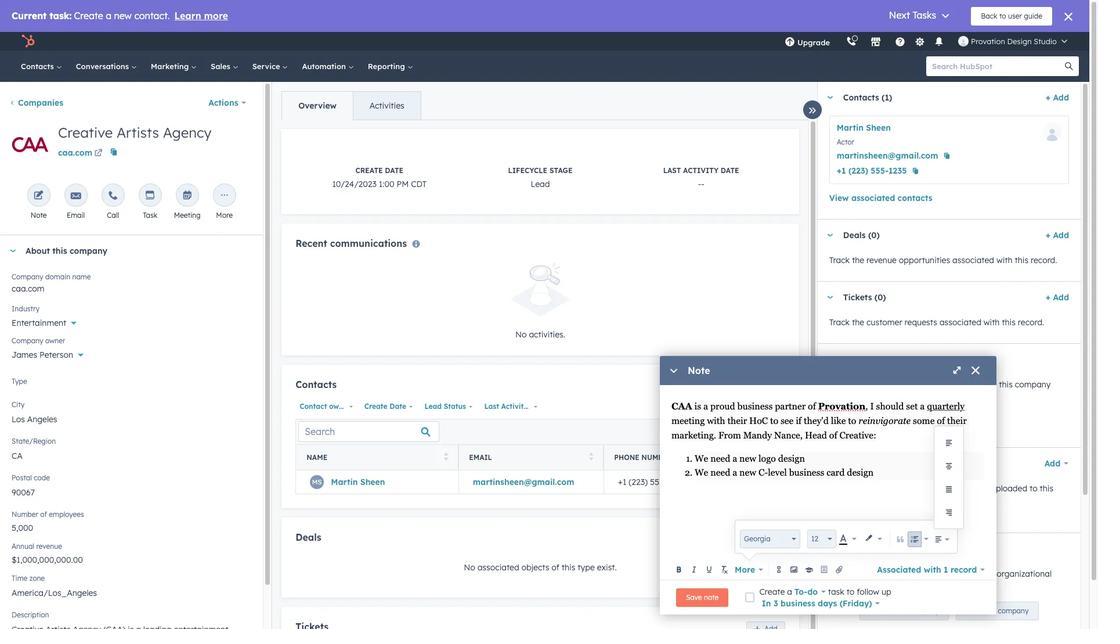 Task type: describe. For each thing, give the bounding box(es) containing it.
,
[[866, 401, 869, 412]]

help button
[[891, 32, 911, 51]]

overview
[[299, 100, 337, 111]]

creative artists agency
[[58, 124, 212, 141]]

1 horizontal spatial number
[[642, 453, 673, 462]]

1 vertical spatial note
[[688, 365, 711, 376]]

status
[[444, 402, 466, 411]]

record. for track the revenue opportunities associated with this record.
[[1032, 255, 1058, 265]]

provation design studio button
[[952, 32, 1075, 51]]

annual revenue
[[12, 542, 62, 551]]

to left see
[[771, 415, 779, 426]]

0 vertical spatial sheen
[[867, 123, 892, 133]]

i
[[871, 401, 875, 412]]

1 horizontal spatial revenue
[[867, 255, 897, 265]]

attached
[[878, 483, 913, 494]]

add inside "button"
[[966, 606, 980, 615]]

georgia button
[[741, 530, 801, 548]]

the for customer
[[853, 317, 865, 328]]

1 horizontal spatial design
[[848, 467, 874, 478]]

their for with
[[728, 415, 748, 426]]

related companies button
[[818, 533, 1070, 565]]

0 vertical spatial martin sheen
[[837, 123, 892, 133]]

should
[[877, 401, 905, 412]]

quarterly
[[928, 401, 966, 412]]

10/24/2023
[[332, 179, 377, 189]]

last activity date button
[[481, 399, 547, 414]]

conversations
[[76, 62, 131, 71]]

1235 inside button
[[889, 166, 908, 176]]

create for create date
[[365, 402, 388, 411]]

companies inside related companies "dropdown button"
[[877, 544, 923, 554]]

task image
[[145, 191, 155, 202]]

press to sort. image for email
[[589, 453, 594, 461]]

type
[[12, 377, 27, 386]]

associated left the objects
[[478, 562, 520, 573]]

3
[[774, 598, 779, 608]]

1 horizontal spatial martinsheen@gmail.com link
[[837, 149, 939, 163]]

time
[[12, 574, 27, 583]]

parent inside "add a parent or child company to track the organizational structure for creative artists agency."
[[855, 569, 880, 579]]

associated for requests
[[940, 317, 982, 328]]

or inside "add a parent or child company to track the organizational structure for creative artists agency."
[[882, 569, 890, 579]]

phone
[[615, 453, 640, 462]]

search image
[[1066, 62, 1074, 70]]

1 vertical spatial +1 (223) 555-1235
[[618, 477, 685, 487]]

artists inside "add a parent or child company to track the organizational structure for creative artists agency."
[[914, 583, 938, 593]]

payments.
[[889, 393, 929, 404]]

0 horizontal spatial more
[[216, 211, 233, 220]]

view associated contacts link
[[830, 191, 933, 205]]

with for opportunities
[[997, 255, 1013, 265]]

add button
[[1038, 452, 1070, 475]]

attachments button
[[818, 448, 1033, 479]]

0 horizontal spatial creative
[[58, 124, 113, 141]]

with for payments
[[982, 379, 998, 390]]

company owner
[[12, 336, 65, 345]]

calling icon button
[[842, 34, 862, 49]]

for
[[866, 583, 877, 593]]

collect
[[830, 379, 856, 390]]

1 vertical spatial 1235
[[668, 477, 685, 487]]

Number of employees text field
[[12, 517, 252, 536]]

hubspot image
[[21, 34, 35, 48]]

logo
[[759, 453, 777, 464]]

0 vertical spatial +1 (223) 555-1235
[[837, 166, 908, 176]]

activity for last activity date
[[502, 402, 528, 411]]

record. for track the customer requests associated with this record.
[[1019, 317, 1045, 328]]

customer
[[867, 317, 903, 328]]

hubspot
[[853, 393, 887, 404]]

1 vertical spatial +1
[[618, 477, 627, 487]]

the inside "add a parent or child company to track the organizational structure for creative artists agency."
[[983, 569, 995, 579]]

caret image for about this company
[[9, 249, 16, 252]]

close dialog image
[[972, 367, 981, 376]]

1 vertical spatial martin sheen
[[331, 477, 385, 487]]

0 vertical spatial artists
[[117, 124, 159, 141]]

a right set
[[921, 401, 926, 412]]

actions
[[209, 98, 238, 108]]

deals (0)
[[844, 230, 880, 240]]

company inside "add a parent or child company to track the organizational structure for creative artists agency."
[[913, 569, 949, 579]]

1 vertical spatial revenue
[[36, 542, 62, 551]]

some
[[914, 415, 935, 426]]

City text field
[[12, 407, 252, 430]]

payments inside collect and track payments associated with this company using hubspot payments.
[[897, 379, 935, 390]]

set up payments link
[[912, 415, 988, 433]]

associated down +1 (223) 555-1235 button
[[852, 193, 896, 203]]

set up payments
[[922, 419, 978, 428]]

hubspot link
[[14, 34, 44, 48]]

requests
[[905, 317, 938, 328]]

and
[[858, 379, 873, 390]]

with for requests
[[984, 317, 1000, 328]]

set
[[907, 401, 919, 412]]

some of their marketing. from mandy nance, head of creative:
[[672, 415, 970, 441]]

provation inside popup button
[[972, 37, 1006, 46]]

caret image for contacts (1)
[[828, 96, 835, 99]]

Annual revenue text field
[[12, 549, 252, 568]]

associated for opportunities
[[953, 255, 995, 265]]

no activities. alert
[[296, 263, 786, 342]]

create date 10/24/2023 1:00 pm cdt
[[332, 166, 427, 189]]

0 horizontal spatial martinsheen@gmail.com link
[[473, 477, 575, 487]]

(1)
[[882, 92, 893, 103]]

a down the 'from'
[[733, 453, 738, 464]]

creative inside "add a parent or child company to track the organizational structure for creative artists agency."
[[879, 583, 911, 593]]

State/Region text field
[[12, 444, 252, 467]]

in 3 business days (friday)
[[762, 598, 873, 608]]

caret image for deals (0)
[[828, 234, 835, 237]]

(0) for deals (0)
[[869, 230, 880, 240]]

tickets (0)
[[844, 292, 887, 303]]

of up they'd
[[809, 401, 817, 412]]

martinsheen@gmail.com for martinsheen@gmail.com link to the left
[[473, 477, 575, 487]]

2 - from the left
[[702, 179, 705, 189]]

entertainment button
[[12, 311, 252, 331]]

Description text field
[[12, 617, 252, 629]]

0 horizontal spatial (223)
[[629, 477, 648, 487]]

agency.
[[941, 583, 971, 593]]

stage
[[550, 166, 573, 175]]

activity for last activity date --
[[684, 166, 719, 175]]

task
[[143, 211, 157, 220]]

a left the to-
[[788, 586, 793, 597]]

1 vertical spatial martin
[[331, 477, 358, 487]]

create for create a
[[760, 586, 786, 597]]

days
[[818, 598, 838, 608]]

description
[[12, 610, 49, 619]]

upgrade image
[[785, 37, 796, 48]]

contacts for contacts (1)
[[844, 92, 880, 103]]

conversations link
[[69, 51, 144, 82]]

this inside see the files attached to your activities or uploaded to this record.
[[1041, 483, 1054, 494]]

+ for track the customer requests associated with this record.
[[1047, 292, 1051, 303]]

add inside popup button
[[1045, 458, 1061, 469]]

menu containing provation design studio
[[777, 32, 1076, 51]]

associated for payments
[[937, 379, 979, 390]]

0 vertical spatial business
[[738, 401, 773, 412]]

create a
[[760, 586, 795, 597]]

to right like
[[849, 415, 857, 426]]

type
[[578, 562, 595, 573]]

lifecycle
[[509, 166, 548, 175]]

reinvigorate
[[859, 415, 911, 426]]

company for company owner
[[12, 336, 43, 345]]

1 we from the top
[[695, 453, 709, 464]]

1 link opens in a new window image from the top
[[94, 147, 103, 161]]

pm
[[397, 179, 409, 189]]

help image
[[896, 37, 906, 48]]

1 + from the top
[[1047, 92, 1051, 103]]

see
[[830, 483, 844, 494]]

to right uploaded
[[1030, 483, 1038, 494]]

email image
[[71, 191, 81, 202]]

0 horizontal spatial number
[[12, 510, 38, 519]]

business inside we need a new logo design we need a new c-level business card design
[[790, 467, 825, 478]]

company inside collect and track payments associated with this company using hubspot payments.
[[1016, 379, 1052, 390]]

communications
[[330, 238, 407, 249]]

0 vertical spatial martin
[[837, 123, 864, 133]]

deals for deals (0)
[[844, 230, 866, 240]]

Time zone text field
[[12, 581, 252, 604]]

to-do button
[[795, 585, 826, 599]]

contact owner button
[[296, 399, 356, 414]]

child inside the add child company "button"
[[982, 606, 997, 615]]

organizational
[[997, 569, 1053, 579]]

0 vertical spatial companies
[[18, 98, 63, 108]]

if
[[796, 415, 802, 426]]

payments (0)
[[844, 354, 898, 365]]

(0) for tickets (0)
[[875, 292, 887, 303]]

add a parent or child company to track the organizational structure for creative artists agency.
[[830, 569, 1053, 593]]

0 vertical spatial design
[[779, 453, 806, 464]]

see the files attached to your activities or uploaded to this record.
[[830, 483, 1054, 508]]

time zone
[[12, 574, 45, 583]]

in 3 business days (friday) button
[[762, 596, 881, 610]]

entertainment
[[12, 318, 66, 328]]

caret image for related companies
[[828, 547, 835, 550]]

settings link
[[913, 35, 928, 47]]

cdt
[[411, 179, 427, 189]]

meeting image
[[182, 191, 193, 202]]

caa.com inside company domain name caa.com
[[12, 283, 44, 294]]

james peterson
[[12, 350, 73, 360]]

the for files
[[846, 483, 859, 494]]

georgia
[[745, 534, 771, 543]]

deals (0) button
[[818, 220, 1042, 251]]

add button for contacts
[[747, 379, 786, 394]]

deals for deals
[[296, 531, 322, 543]]

studio
[[1035, 37, 1058, 46]]

james
[[12, 350, 37, 360]]



Task type: locate. For each thing, give the bounding box(es) containing it.
2 their from the left
[[948, 415, 968, 426]]

city
[[12, 400, 25, 409]]

555- inside +1 (223) 555-1235 button
[[871, 166, 889, 176]]

create up search 'search box'
[[365, 402, 388, 411]]

2 new from the top
[[740, 467, 757, 478]]

0 horizontal spatial track
[[875, 379, 895, 390]]

menu item
[[839, 32, 841, 51]]

company inside dropdown button
[[70, 246, 108, 256]]

domain
[[45, 272, 70, 281]]

up inside 'link'
[[935, 419, 943, 428]]

555- down phone number
[[651, 477, 668, 487]]

add parent company button
[[860, 602, 950, 620]]

more image
[[219, 191, 230, 202]]

navigation
[[282, 91, 422, 120]]

1 horizontal spatial martin sheen link
[[837, 123, 892, 133]]

overview link
[[282, 92, 353, 120]]

contacts inside contacts link
[[21, 62, 56, 71]]

1 vertical spatial need
[[711, 467, 731, 478]]

add child company button
[[957, 602, 1039, 620]]

1 vertical spatial parent
[[885, 606, 907, 615]]

3 caret image from the top
[[828, 547, 835, 550]]

1 vertical spatial track
[[830, 317, 850, 328]]

1 vertical spatial up
[[882, 586, 892, 597]]

the down deals (0)
[[853, 255, 865, 265]]

to
[[771, 415, 779, 426], [849, 415, 857, 426], [915, 483, 923, 494], [1030, 483, 1038, 494], [951, 569, 959, 579], [847, 586, 855, 597]]

payments inside 'link'
[[945, 419, 978, 428]]

1 vertical spatial or
[[882, 569, 890, 579]]

martin sheen link up actor
[[837, 123, 892, 133]]

0 horizontal spatial child
[[893, 569, 911, 579]]

1 press to sort. element from the left
[[444, 453, 449, 463]]

files
[[861, 483, 876, 494]]

1 company from the top
[[12, 272, 43, 281]]

sheen down (1)
[[867, 123, 892, 133]]

recent communications
[[296, 238, 407, 249]]

company down about
[[12, 272, 43, 281]]

1 horizontal spatial 1235
[[889, 166, 908, 176]]

3 + add from the top
[[1047, 292, 1070, 303]]

company inside "button"
[[999, 606, 1030, 615]]

actions button
[[201, 91, 254, 114]]

record
[[951, 564, 978, 575]]

press to sort. element for name
[[444, 453, 449, 463]]

activity inside "last activity date --"
[[684, 166, 719, 175]]

sales
[[211, 62, 233, 71]]

caa.com up industry
[[12, 283, 44, 294]]

2 vertical spatial record.
[[830, 497, 856, 508]]

(0) for payments (0)
[[887, 354, 898, 365]]

marketplaces image
[[871, 37, 882, 48]]

martin sheen link for view associated contacts
[[837, 123, 892, 133]]

caret image inside about this company dropdown button
[[9, 249, 16, 252]]

press to sort. element left phone
[[589, 453, 594, 463]]

lead down lifecycle
[[531, 179, 550, 189]]

martinsheen@gmail.com for the rightmost martinsheen@gmail.com link
[[837, 150, 939, 161]]

parent inside button
[[885, 606, 907, 615]]

to-
[[795, 586, 808, 597]]

0 vertical spatial (0)
[[869, 230, 880, 240]]

create for create date 10/24/2023 1:00 pm cdt
[[356, 166, 383, 175]]

2 add button from the top
[[747, 532, 786, 547]]

0 vertical spatial child
[[893, 569, 911, 579]]

expand dialog image
[[953, 367, 962, 376]]

attachments
[[844, 458, 895, 469]]

press to sort. image
[[770, 453, 775, 461]]

1 horizontal spatial martin sheen
[[837, 123, 892, 133]]

0 horizontal spatial no
[[464, 562, 476, 573]]

Postal code text field
[[12, 480, 252, 504]]

contacts (1) button
[[818, 82, 1042, 113]]

2 need from the top
[[711, 467, 731, 478]]

track inside "add a parent or child company to track the organizational structure for creative artists agency."
[[961, 569, 981, 579]]

1 caret image from the top
[[828, 234, 835, 237]]

1 vertical spatial activity
[[502, 402, 528, 411]]

or inside see the files attached to your activities or uploaded to this record.
[[982, 483, 990, 494]]

2 we from the top
[[695, 467, 709, 478]]

business up hoc
[[738, 401, 773, 412]]

1 vertical spatial + add
[[1047, 230, 1070, 240]]

meeting with their hoc to see if they'd like to
[[672, 401, 968, 426]]

lifecycle stage lead
[[509, 166, 573, 189]]

add inside button
[[870, 606, 883, 615]]

1 vertical spatial add button
[[747, 532, 786, 547]]

associated inside collect and track payments associated with this company using hubspot payments.
[[937, 379, 979, 390]]

associated down "expand dialog" image
[[937, 379, 979, 390]]

lead status button
[[421, 399, 476, 414]]

caret image for tickets (0)
[[828, 296, 835, 299]]

parent up 'for'
[[855, 569, 880, 579]]

company
[[70, 246, 108, 256], [1016, 379, 1052, 390], [913, 569, 949, 579], [909, 606, 940, 615], [999, 606, 1030, 615]]

activities
[[945, 483, 979, 494]]

0 horizontal spatial +1
[[618, 477, 627, 487]]

company for about this company
[[70, 246, 108, 256]]

2 horizontal spatial contacts
[[844, 92, 880, 103]]

0 vertical spatial deals
[[844, 230, 866, 240]]

+1 inside +1 (223) 555-1235 button
[[837, 166, 847, 176]]

the right see
[[846, 483, 859, 494]]

track for track the revenue opportunities associated with this record.
[[830, 255, 850, 265]]

0 horizontal spatial or
[[882, 569, 890, 579]]

agency
[[163, 124, 212, 141]]

1 horizontal spatial lead
[[531, 179, 550, 189]]

1 horizontal spatial martinsheen@gmail.com
[[837, 150, 939, 161]]

2 press to sort. image from the left
[[589, 453, 594, 461]]

more button
[[733, 561, 766, 578]]

0 horizontal spatial last
[[485, 402, 500, 411]]

3 + from the top
[[1047, 292, 1051, 303]]

2 + from the top
[[1047, 230, 1051, 240]]

postal
[[12, 473, 32, 482]]

provation right james peterson image
[[972, 37, 1006, 46]]

james peterson image
[[959, 36, 970, 46]]

date inside create date 10/24/2023 1:00 pm cdt
[[385, 166, 404, 175]]

sales link
[[204, 51, 246, 82]]

caret image
[[828, 234, 835, 237], [828, 296, 835, 299], [828, 547, 835, 550]]

the right record
[[983, 569, 995, 579]]

last
[[664, 166, 682, 175], [485, 402, 500, 411]]

0 vertical spatial provation
[[972, 37, 1006, 46]]

edit button
[[9, 124, 51, 170]]

revenue down deals (0)
[[867, 255, 897, 265]]

artists left agency on the left
[[117, 124, 159, 141]]

number up annual
[[12, 510, 38, 519]]

payments down quarterly
[[945, 419, 978, 428]]

objects
[[522, 562, 550, 573]]

0 vertical spatial or
[[982, 483, 990, 494]]

child inside "add a parent or child company to track the organizational structure for creative artists agency."
[[893, 569, 911, 579]]

0 vertical spatial no
[[516, 329, 527, 340]]

state/region
[[12, 437, 56, 446]]

marketing.
[[672, 430, 717, 441]]

activity inside popup button
[[502, 402, 528, 411]]

1 horizontal spatial track
[[961, 569, 981, 579]]

press to sort. image
[[444, 453, 449, 461], [589, 453, 594, 461]]

(223) down actor
[[849, 166, 869, 176]]

1:00
[[379, 179, 395, 189]]

martin sheen link for martinsheen@gmail.com
[[331, 477, 385, 487]]

press to sort. element for email
[[589, 453, 594, 463]]

c-
[[759, 467, 769, 478]]

record.
[[1032, 255, 1058, 265], [1019, 317, 1045, 328], [830, 497, 856, 508]]

martin down search 'search box'
[[331, 477, 358, 487]]

peterson
[[40, 350, 73, 360]]

mandy
[[744, 430, 773, 441]]

3 + add button from the top
[[1047, 290, 1070, 304]]

zone
[[29, 574, 45, 583]]

group
[[908, 531, 932, 547]]

0 vertical spatial note
[[31, 211, 47, 220]]

track right and
[[875, 379, 895, 390]]

or down related companies
[[882, 569, 890, 579]]

business down the to-
[[781, 598, 816, 608]]

design up files
[[848, 467, 874, 478]]

reporting
[[368, 62, 407, 71]]

0 vertical spatial track
[[830, 255, 850, 265]]

caret image inside tickets (0) dropdown button
[[828, 296, 835, 299]]

annual
[[12, 542, 34, 551]]

1 horizontal spatial activity
[[684, 166, 719, 175]]

0 vertical spatial caret image
[[828, 234, 835, 237]]

contacts down hubspot link
[[21, 62, 56, 71]]

menu
[[777, 32, 1076, 51]]

head
[[806, 430, 828, 441]]

add button up more dropdown button
[[747, 532, 786, 547]]

press to sort. element down lead status popup button
[[444, 453, 449, 463]]

service link
[[246, 51, 295, 82]]

add button for deals
[[747, 532, 786, 547]]

track the customer requests associated with this record.
[[830, 317, 1045, 328]]

about this company
[[26, 246, 108, 256]]

2 + add button from the top
[[1047, 228, 1070, 242]]

caret image inside related companies "dropdown button"
[[828, 547, 835, 550]]

1 horizontal spatial press to sort. element
[[589, 453, 594, 463]]

a up structure
[[848, 569, 853, 579]]

their
[[728, 415, 748, 426], [948, 415, 968, 426]]

0 horizontal spatial 555-
[[651, 477, 668, 487]]

press to sort. element up level
[[770, 453, 775, 463]]

no for no associated objects of this type exist.
[[464, 562, 476, 573]]

to inside "add a parent or child company to track the organizational structure for creative artists agency."
[[951, 569, 959, 579]]

caret image left related
[[828, 547, 835, 550]]

1 vertical spatial company
[[12, 336, 43, 345]]

date inside "last activity date --"
[[721, 166, 740, 175]]

0 vertical spatial + add
[[1047, 92, 1070, 103]]

0 horizontal spatial sheen
[[361, 477, 385, 487]]

nance,
[[775, 430, 803, 441]]

track for track the customer requests associated with this record.
[[830, 317, 850, 328]]

about this company button
[[0, 235, 252, 267]]

number right phone
[[642, 453, 673, 462]]

link opens in a new window image
[[94, 147, 103, 161], [94, 149, 103, 158]]

(friday)
[[840, 598, 873, 608]]

last inside popup button
[[485, 402, 500, 411]]

company inside company domain name caa.com
[[12, 272, 43, 281]]

opportunities
[[900, 255, 951, 265]]

0 vertical spatial we
[[695, 453, 709, 464]]

caret image inside the contacts (1) dropdown button
[[828, 96, 835, 99]]

no associated objects of this type exist.
[[464, 562, 617, 573]]

1 horizontal spatial child
[[982, 606, 997, 615]]

add inside "add a parent or child company to track the organizational structure for creative artists agency."
[[830, 569, 845, 579]]

minimize dialog image
[[670, 367, 679, 376]]

caret image left tickets
[[828, 296, 835, 299]]

1 vertical spatial owner
[[329, 402, 351, 411]]

no inside alert
[[516, 329, 527, 340]]

up right 'for'
[[882, 586, 892, 597]]

1 vertical spatial sheen
[[361, 477, 385, 487]]

2 company from the top
[[12, 336, 43, 345]]

hoc
[[750, 415, 768, 426]]

0 horizontal spatial press to sort. image
[[444, 453, 449, 461]]

recent
[[296, 238, 327, 249]]

2 vertical spatial caret image
[[828, 547, 835, 550]]

business inside in 3 business days (friday) popup button
[[781, 598, 816, 608]]

+1 down phone
[[618, 477, 627, 487]]

companies link
[[9, 98, 63, 108]]

settings image
[[915, 37, 926, 47]]

1 vertical spatial martin sheen link
[[331, 477, 385, 487]]

1 vertical spatial provation
[[819, 401, 866, 412]]

lead left status
[[425, 402, 442, 411]]

1 vertical spatial deals
[[296, 531, 322, 543]]

revenue right annual
[[36, 542, 62, 551]]

0 vertical spatial +1
[[837, 166, 847, 176]]

2 vertical spatial (0)
[[887, 354, 898, 365]]

new left c-
[[740, 467, 757, 478]]

actor
[[837, 138, 855, 146]]

with inside meeting with their hoc to see if they'd like to
[[708, 415, 726, 426]]

0 horizontal spatial 1235
[[668, 477, 685, 487]]

Search search field
[[299, 421, 440, 442]]

payments up payments.
[[897, 379, 935, 390]]

upgrade
[[798, 38, 831, 47]]

0 vertical spatial lead
[[531, 179, 550, 189]]

last for last activity date
[[485, 402, 500, 411]]

artists down associated with 1 record
[[914, 583, 938, 593]]

partner
[[776, 401, 806, 412]]

this inside dropdown button
[[52, 246, 67, 256]]

to right 1
[[951, 569, 959, 579]]

their down quarterly
[[948, 415, 968, 426]]

level
[[769, 467, 788, 478]]

or right activities
[[982, 483, 990, 494]]

+1
[[837, 166, 847, 176], [618, 477, 627, 487]]

sheen down search 'search box'
[[361, 477, 385, 487]]

deals inside dropdown button
[[844, 230, 866, 240]]

+1 (223) 555-1235 up the view associated contacts link at the top of page
[[837, 166, 908, 176]]

martin up actor
[[837, 123, 864, 133]]

contacts left (1)
[[844, 92, 880, 103]]

track down deals (0)
[[830, 255, 850, 265]]

caret image
[[828, 96, 835, 99], [9, 249, 16, 252]]

lead inside popup button
[[425, 402, 442, 411]]

note down note icon
[[31, 211, 47, 220]]

2 + add from the top
[[1047, 230, 1070, 240]]

the inside see the files attached to your activities or uploaded to this record.
[[846, 483, 859, 494]]

with
[[997, 255, 1013, 265], [984, 317, 1000, 328], [982, 379, 998, 390], [708, 415, 726, 426], [925, 564, 942, 575]]

last activity date --
[[664, 166, 740, 189]]

0 horizontal spatial design
[[779, 453, 806, 464]]

notifications image
[[935, 37, 945, 48]]

track
[[830, 255, 850, 265], [830, 317, 850, 328]]

0 horizontal spatial note
[[31, 211, 47, 220]]

save note button
[[677, 588, 729, 607]]

martin sheen up actor
[[837, 123, 892, 133]]

create inside create date 10/24/2023 1:00 pm cdt
[[356, 166, 383, 175]]

0 vertical spatial owner
[[45, 336, 65, 345]]

1 vertical spatial we
[[695, 467, 709, 478]]

contacts inside dropdown button
[[844, 92, 880, 103]]

automation link
[[295, 51, 361, 82]]

more down "georgia"
[[735, 564, 756, 575]]

0 horizontal spatial email
[[67, 211, 85, 220]]

1 vertical spatial (0)
[[875, 292, 887, 303]]

press to sort. image for name
[[444, 453, 449, 461]]

tickets
[[844, 292, 873, 303]]

like
[[832, 415, 847, 426]]

owner inside popup button
[[329, 402, 351, 411]]

navigation containing overview
[[282, 91, 422, 120]]

1 add button from the top
[[747, 379, 786, 394]]

companies up associated
[[877, 544, 923, 554]]

Search HubSpot search field
[[927, 56, 1069, 76]]

(0) right tickets
[[875, 292, 887, 303]]

record. inside see the files attached to your activities or uploaded to this record.
[[830, 497, 856, 508]]

call
[[107, 211, 119, 220]]

task to follow up
[[826, 586, 892, 597]]

parent right (friday)
[[885, 606, 907, 615]]

1 vertical spatial martinsheen@gmail.com
[[473, 477, 575, 487]]

companies down contacts link
[[18, 98, 63, 108]]

this
[[52, 246, 67, 256], [1016, 255, 1029, 265], [1003, 317, 1016, 328], [1000, 379, 1014, 390], [1041, 483, 1054, 494], [562, 562, 576, 573]]

their inside meeting with their hoc to see if they'd like to
[[728, 415, 748, 426]]

we
[[695, 453, 709, 464], [695, 467, 709, 478]]

track down tickets
[[830, 317, 850, 328]]

to up (friday)
[[847, 586, 855, 597]]

1 vertical spatial child
[[982, 606, 997, 615]]

a
[[704, 401, 709, 412], [921, 401, 926, 412], [733, 453, 738, 464], [733, 467, 738, 478], [848, 569, 853, 579], [788, 586, 793, 597]]

0 vertical spatial martin sheen link
[[837, 123, 892, 133]]

company for company domain name caa.com
[[12, 272, 43, 281]]

1 horizontal spatial martin
[[837, 123, 864, 133]]

up right set
[[935, 419, 943, 428]]

calling icon image
[[847, 37, 857, 47]]

1235 up view associated contacts
[[889, 166, 908, 176]]

the for revenue
[[853, 255, 865, 265]]

1 need from the top
[[711, 453, 731, 464]]

last inside "last activity date --"
[[664, 166, 682, 175]]

0 vertical spatial email
[[67, 211, 85, 220]]

+ add for track the customer requests associated with this record.
[[1047, 292, 1070, 303]]

more inside dropdown button
[[735, 564, 756, 575]]

1 vertical spatial no
[[464, 562, 476, 573]]

contacts for contacts link
[[21, 62, 56, 71]]

martin sheen link down search 'search box'
[[331, 477, 385, 487]]

create
[[356, 166, 383, 175], [365, 402, 388, 411], [760, 586, 786, 597]]

to-do
[[795, 586, 818, 597]]

0 horizontal spatial owner
[[45, 336, 65, 345]]

caret image inside deals (0) dropdown button
[[828, 234, 835, 237]]

a left c-
[[733, 467, 738, 478]]

0 horizontal spatial martin
[[331, 477, 358, 487]]

1 horizontal spatial up
[[935, 419, 943, 428]]

lead inside lifecycle stage lead
[[531, 179, 550, 189]]

industry
[[12, 304, 40, 313]]

track up agency.
[[961, 569, 981, 579]]

the down tickets
[[853, 317, 865, 328]]

1 horizontal spatial (223)
[[849, 166, 869, 176]]

design right press to sort. icon
[[779, 453, 806, 464]]

create up "10/24/2023" in the top left of the page
[[356, 166, 383, 175]]

a inside "add a parent or child company to track the organizational structure for creative artists agency."
[[848, 569, 853, 579]]

2 vertical spatial + add
[[1047, 292, 1070, 303]]

0 horizontal spatial caa.com
[[12, 283, 44, 294]]

call image
[[108, 191, 118, 202]]

follow
[[858, 586, 880, 597]]

1 vertical spatial number
[[12, 510, 38, 519]]

0 horizontal spatial provation
[[819, 401, 866, 412]]

1 horizontal spatial sheen
[[867, 123, 892, 133]]

with inside "popup button"
[[925, 564, 942, 575]]

0 vertical spatial creative
[[58, 124, 113, 141]]

owner up peterson
[[45, 336, 65, 345]]

caa.com up email icon at top
[[58, 148, 92, 158]]

press to sort. element for phone number
[[770, 453, 775, 463]]

1 vertical spatial email
[[469, 453, 492, 462]]

notifications button
[[930, 32, 950, 51]]

martin sheen down search 'search box'
[[331, 477, 385, 487]]

related companies
[[844, 544, 923, 554]]

to left your
[[915, 483, 923, 494]]

0 vertical spatial track
[[875, 379, 895, 390]]

3 press to sort. element from the left
[[770, 453, 775, 463]]

james peterson button
[[12, 343, 252, 362]]

1 horizontal spatial owner
[[329, 402, 351, 411]]

create up 3
[[760, 586, 786, 597]]

1 new from the top
[[740, 453, 757, 464]]

of left employees
[[40, 510, 47, 519]]

uploaded
[[992, 483, 1028, 494]]

no for no activities.
[[516, 329, 527, 340]]

company inside button
[[909, 606, 940, 615]]

owner for company owner
[[45, 336, 65, 345]]

provation up like
[[819, 401, 866, 412]]

company domain name caa.com
[[12, 272, 91, 294]]

1 + add button from the top
[[1047, 91, 1070, 105]]

companies
[[18, 98, 63, 108], [877, 544, 923, 554]]

of right set
[[938, 415, 946, 426]]

caret image left contacts (1)
[[828, 96, 835, 99]]

+ add for track the revenue opportunities associated with this record.
[[1047, 230, 1070, 240]]

with inside collect and track payments associated with this company using hubspot payments.
[[982, 379, 998, 390]]

business left the "card"
[[790, 467, 825, 478]]

+ add button for track the revenue opportunities associated with this record.
[[1047, 228, 1070, 242]]

(223) inside button
[[849, 166, 869, 176]]

2 press to sort. element from the left
[[589, 453, 594, 463]]

their up the 'from'
[[728, 415, 748, 426]]

1 track from the top
[[830, 255, 850, 265]]

creative up caa.com link
[[58, 124, 113, 141]]

0 horizontal spatial martinsheen@gmail.com
[[473, 477, 575, 487]]

1 - from the left
[[699, 179, 702, 189]]

(223) down phone number
[[629, 477, 648, 487]]

contacts up 'contact'
[[296, 379, 337, 390]]

2 vertical spatial contacts
[[296, 379, 337, 390]]

1 vertical spatial caret image
[[9, 249, 16, 252]]

owner for contact owner
[[329, 402, 351, 411]]

1 horizontal spatial note
[[688, 365, 711, 376]]

create inside popup button
[[365, 402, 388, 411]]

press to sort. element
[[444, 453, 449, 463], [589, 453, 594, 463], [770, 453, 775, 463]]

1235 down phone number
[[668, 477, 685, 487]]

555- up the view associated contacts link at the top of page
[[871, 166, 889, 176]]

new left logo
[[740, 453, 757, 464]]

1 + add from the top
[[1047, 92, 1070, 103]]

note image
[[33, 191, 44, 202]]

of right the objects
[[552, 562, 560, 573]]

2 track from the top
[[830, 317, 850, 328]]

2 link opens in a new window image from the top
[[94, 149, 103, 158]]

0 horizontal spatial parent
[[855, 569, 880, 579]]

press to sort. image down lead status popup button
[[444, 453, 449, 461]]

company up james
[[12, 336, 43, 345]]

last for last activity date --
[[664, 166, 682, 175]]

1 vertical spatial caret image
[[828, 296, 835, 299]]

creative down associated
[[879, 583, 911, 593]]

1 horizontal spatial contacts
[[296, 379, 337, 390]]

owner
[[45, 336, 65, 345], [329, 402, 351, 411]]

+1 (223) 555-1235 button
[[837, 164, 908, 178]]

this inside collect and track payments associated with this company using hubspot payments.
[[1000, 379, 1014, 390]]

note right minimize dialog 'image'
[[688, 365, 711, 376]]

0 horizontal spatial +1 (223) 555-1235
[[618, 477, 685, 487]]

marketing
[[151, 62, 191, 71]]

of down like
[[830, 430, 838, 441]]

2 caret image from the top
[[828, 296, 835, 299]]

+1 up view
[[837, 166, 847, 176]]

company for add child company
[[999, 606, 1030, 615]]

1 horizontal spatial caa.com
[[58, 148, 92, 158]]

create date button
[[361, 399, 416, 414]]

0 horizontal spatial payments
[[897, 379, 935, 390]]

add button up partner
[[747, 379, 786, 394]]

their for of
[[948, 415, 968, 426]]

+ add button for track the customer requests associated with this record.
[[1047, 290, 1070, 304]]

0 vertical spatial payments
[[897, 379, 935, 390]]

1 press to sort. image from the left
[[444, 453, 449, 461]]

a right is at the bottom
[[704, 401, 709, 412]]

+ for track the revenue opportunities associated with this record.
[[1047, 230, 1051, 240]]

their inside some of their marketing. from mandy nance, head of creative:
[[948, 415, 968, 426]]

1 vertical spatial caa.com
[[12, 283, 44, 294]]

0 horizontal spatial up
[[882, 586, 892, 597]]

owner right 'contact'
[[329, 402, 351, 411]]

0 vertical spatial caa.com
[[58, 148, 92, 158]]

+1 (223) 555-1235 down phone number
[[618, 477, 685, 487]]

associated right 'requests'
[[940, 317, 982, 328]]

track inside collect and track payments associated with this company using hubspot payments.
[[875, 379, 895, 390]]

1 their from the left
[[728, 415, 748, 426]]

associated with 1 record
[[878, 564, 978, 575]]

associated with 1 record button
[[878, 561, 986, 578]]

company for add parent company
[[909, 606, 940, 615]]

design
[[1008, 37, 1033, 46]]

caret image left about
[[9, 249, 16, 252]]

2 horizontal spatial press to sort. element
[[770, 453, 775, 463]]



Task type: vqa. For each thing, say whether or not it's contained in the screenshot.
VHS can fix it! on the top right of the page
no



